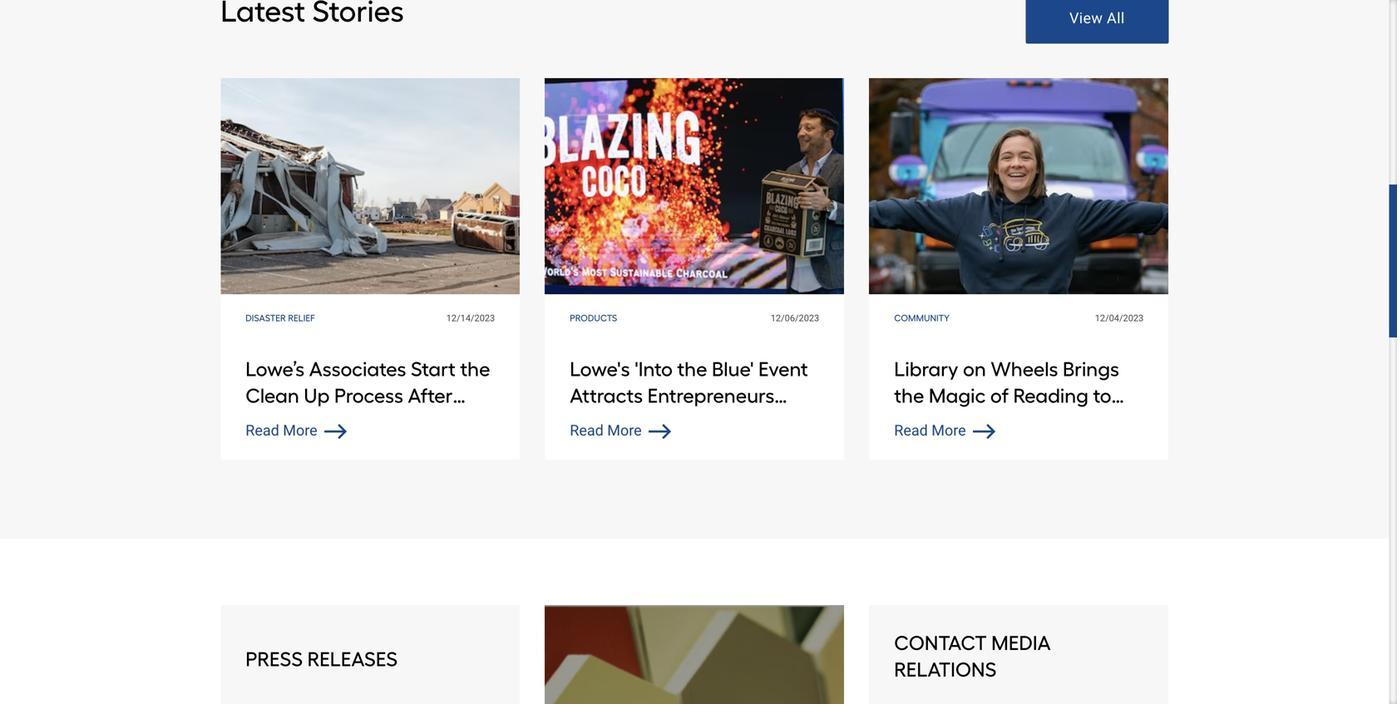 Task type: describe. For each thing, give the bounding box(es) containing it.
community
[[894, 313, 950, 324]]

lowe's associates start the clean up process after deadly tornado hits in tennessee
[[246, 357, 490, 461]]

library
[[894, 357, 958, 381]]

children
[[894, 410, 971, 434]]

the up entrepreneurs
[[677, 357, 707, 381]]

read more for magic
[[894, 422, 966, 440]]

lowe's
[[570, 357, 630, 381]]

read more for attracts
[[570, 422, 642, 440]]

relations
[[894, 658, 997, 682]]

deadly
[[246, 410, 309, 434]]

12/04/2023
[[1095, 313, 1144, 323]]

contact
[[894, 631, 987, 655]]

read for library on wheels brings the magic of reading to children in need
[[894, 422, 928, 440]]

from
[[570, 410, 613, 434]]

lowe's associates start the clean up process after deadly tornado hits in tennessee link
[[246, 356, 495, 461]]

read more for up
[[246, 422, 317, 440]]

the down entrepreneurs
[[689, 410, 719, 434]]

press releases
[[246, 648, 398, 672]]

12/06/2023
[[771, 313, 819, 323]]

hits
[[395, 410, 429, 434]]

blue'
[[712, 357, 754, 381]]

read for lowe's associates start the clean up process after deadly tornado hits in tennessee
[[246, 422, 279, 440]]

entrepreneurs
[[648, 384, 775, 408]]

lowe's
[[246, 357, 305, 381]]

more for attracts
[[607, 422, 642, 440]]

brings
[[1063, 357, 1119, 381]]

read more link for up
[[246, 422, 347, 440]]

disaster
[[246, 313, 286, 324]]

products link
[[570, 313, 617, 324]]

12/14/2023
[[446, 313, 495, 323]]

to
[[1093, 384, 1111, 408]]

reading
[[1013, 384, 1089, 408]]

'into
[[635, 357, 673, 381]]



Task type: locate. For each thing, give the bounding box(es) containing it.
2 read from the left
[[570, 422, 604, 440]]

0 horizontal spatial read more
[[246, 422, 317, 440]]

magic
[[929, 384, 986, 408]]

1 read more from the left
[[246, 422, 317, 440]]

3 read more from the left
[[894, 422, 966, 440]]

2 read more from the left
[[570, 422, 642, 440]]

more for magic
[[932, 422, 966, 440]]

in down of
[[975, 410, 991, 434]]

2 horizontal spatial more
[[932, 422, 966, 440]]

1 horizontal spatial more
[[607, 422, 642, 440]]

relief
[[288, 313, 315, 324]]

products
[[570, 313, 617, 324]]

2 more from the left
[[607, 422, 642, 440]]

contact media relations
[[894, 631, 1051, 682]]

1 read more link from the left
[[246, 422, 347, 440]]

3 more from the left
[[932, 422, 966, 440]]

read for lowe's 'into the blue' event attracts entrepreneurs from around the country
[[570, 422, 604, 440]]

in
[[434, 410, 450, 434], [975, 410, 991, 434]]

the right start
[[460, 357, 490, 381]]

1 read from the left
[[246, 422, 279, 440]]

process
[[334, 384, 403, 408]]

0 horizontal spatial more
[[283, 422, 317, 440]]

the inside lowe's associates start the clean up process after deadly tornado hits in tennessee
[[460, 357, 490, 381]]

all
[[1107, 10, 1125, 27]]

read down library
[[894, 422, 928, 440]]

3 read more link from the left
[[894, 422, 995, 440]]

read more link for magic
[[894, 422, 995, 440]]

wheels
[[991, 357, 1058, 381]]

lowe's hometowns enchanting bookmobile image
[[869, 78, 1169, 294]]

more
[[283, 422, 317, 440], [607, 422, 642, 440], [932, 422, 966, 440]]

tennessee
[[246, 437, 341, 461]]

read more down magic
[[894, 422, 966, 440]]

library on wheels brings the magic of reading to children in need link
[[894, 356, 1144, 434]]

1 in from the left
[[434, 410, 450, 434]]

community link
[[894, 313, 950, 324]]

0 horizontal spatial read more link
[[246, 422, 347, 440]]

lowe's 'into the blue' event attracts entrepreneurs from around the country link
[[570, 356, 819, 434]]

0 horizontal spatial read
[[246, 422, 279, 440]]

1 horizontal spatial read more
[[570, 422, 642, 440]]

read more link down 'up' in the bottom of the page
[[246, 422, 347, 440]]

1 horizontal spatial read more link
[[570, 422, 671, 440]]

start
[[411, 357, 456, 381]]

view all link
[[1026, 0, 1169, 44]]

in down after
[[434, 410, 450, 434]]

media
[[991, 631, 1051, 655]]

2 horizontal spatial read more
[[894, 422, 966, 440]]

country
[[724, 410, 798, 434]]

more for up
[[283, 422, 317, 440]]

in inside library on wheels brings the magic of reading to children in need
[[975, 410, 991, 434]]

clean
[[246, 384, 299, 408]]

need
[[996, 410, 1044, 434]]

more down 'up' in the bottom of the page
[[283, 422, 317, 440]]

read more down clean
[[246, 422, 317, 440]]

more down attracts
[[607, 422, 642, 440]]

associates
[[309, 357, 406, 381]]

tornado
[[314, 410, 390, 434]]

1 horizontal spatial read
[[570, 422, 604, 440]]

2 in from the left
[[975, 410, 991, 434]]

0 horizontal spatial in
[[434, 410, 450, 434]]

2 read more link from the left
[[570, 422, 671, 440]]

read more down attracts
[[570, 422, 642, 440]]

on
[[963, 357, 986, 381]]

2 horizontal spatial read
[[894, 422, 928, 440]]

the inside library on wheels brings the magic of reading to children in need
[[894, 384, 924, 408]]

disaster relief link
[[246, 313, 315, 324]]

read
[[246, 422, 279, 440], [570, 422, 604, 440], [894, 422, 928, 440]]

read more link
[[246, 422, 347, 440], [570, 422, 671, 440], [894, 422, 995, 440]]

releases
[[307, 648, 398, 672]]

up
[[304, 384, 330, 408]]

1 horizontal spatial in
[[975, 410, 991, 434]]

attracts
[[570, 384, 643, 408]]

event
[[758, 357, 808, 381]]

more down magic
[[932, 422, 966, 440]]

in inside lowe's associates start the clean up process after deadly tornado hits in tennessee
[[434, 410, 450, 434]]

read more link down attracts
[[570, 422, 671, 440]]

view
[[1069, 10, 1103, 27]]

press
[[246, 648, 303, 672]]

read down clean
[[246, 422, 279, 440]]

disaster relief
[[246, 313, 315, 324]]

the
[[460, 357, 490, 381], [677, 357, 707, 381], [894, 384, 924, 408], [689, 410, 719, 434]]

library on wheels brings the magic of reading to children in need
[[894, 357, 1119, 434]]

read down attracts
[[570, 422, 604, 440]]

around
[[618, 410, 684, 434]]

after
[[408, 384, 453, 408]]

of
[[990, 384, 1009, 408]]

read more link for attracts
[[570, 422, 671, 440]]

3 read from the left
[[894, 422, 928, 440]]

view all
[[1069, 10, 1125, 27]]

lowe's 'into the blue' event attracts entrepreneurs from around the country
[[570, 357, 808, 434]]

read more link down magic
[[894, 422, 995, 440]]

read more
[[246, 422, 317, 440], [570, 422, 642, 440], [894, 422, 966, 440]]

the down library
[[894, 384, 924, 408]]

2 horizontal spatial read more link
[[894, 422, 995, 440]]

1 more from the left
[[283, 422, 317, 440]]



Task type: vqa. For each thing, say whether or not it's contained in the screenshot.
View All
yes



